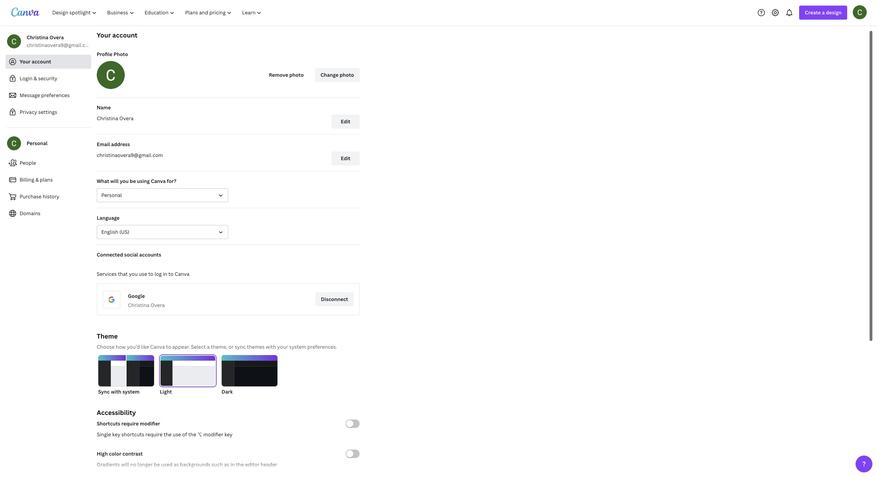 Task type: locate. For each thing, give the bounding box(es) containing it.
2 vertical spatial canva
[[150, 344, 165, 350]]

0 horizontal spatial your
[[20, 58, 31, 65]]

2 horizontal spatial overa
[[151, 302, 165, 309]]

billing & plans
[[20, 176, 53, 183]]

2 key from the left
[[225, 431, 233, 438]]

your up the login
[[20, 58, 31, 65]]

the left editor at the bottom left of page
[[236, 462, 244, 468]]

longer
[[138, 462, 153, 468]]

billing & plans link
[[6, 173, 91, 187]]

1 horizontal spatial use
[[173, 431, 181, 438]]

domains link
[[6, 207, 91, 221]]

0 horizontal spatial christina
[[27, 34, 48, 41]]

theme,
[[211, 344, 227, 350]]

2 horizontal spatial the
[[236, 462, 244, 468]]

your
[[97, 31, 111, 39], [20, 58, 31, 65]]

1 vertical spatial system
[[123, 389, 140, 395]]

with
[[266, 344, 276, 350], [111, 389, 121, 395]]

photo inside 'button'
[[340, 72, 354, 78]]

personal up people
[[27, 140, 48, 147]]

christinaovera9@gmail.com up your account link
[[27, 42, 93, 48]]

0 horizontal spatial christinaovera9@gmail.com
[[27, 42, 93, 48]]

0 vertical spatial personal
[[27, 140, 48, 147]]

system right your
[[289, 344, 306, 350]]

edit button
[[332, 115, 360, 129], [332, 152, 360, 166]]

2 vertical spatial overa
[[151, 302, 165, 309]]

photo for change photo
[[340, 72, 354, 78]]

personal inside "button"
[[101, 192, 122, 199]]

theme
[[97, 332, 118, 341]]

1 photo from the left
[[290, 72, 304, 78]]

key right ⌥
[[225, 431, 233, 438]]

1 horizontal spatial with
[[266, 344, 276, 350]]

overa up your account link
[[50, 34, 64, 41]]

2 horizontal spatial christina
[[128, 302, 149, 309]]

dark
[[222, 389, 233, 395]]

photo inside button
[[290, 72, 304, 78]]

1 horizontal spatial a
[[823, 9, 825, 16]]

0 vertical spatial system
[[289, 344, 306, 350]]

christinaovera9@gmail.com down address
[[97, 152, 163, 159]]

1 vertical spatial require
[[146, 431, 163, 438]]

in right such
[[231, 462, 235, 468]]

photo right 'remove'
[[290, 72, 304, 78]]

connected social accounts
[[97, 251, 161, 258]]

canva inside theme choose how you'd like canva to appear. select a theme, or sync themes with your system preferences.
[[150, 344, 165, 350]]

Light button
[[160, 355, 216, 396]]

message preferences link
[[6, 88, 91, 102]]

0 vertical spatial canva
[[151, 178, 166, 184]]

your inside your account link
[[20, 58, 31, 65]]

0 horizontal spatial will
[[110, 178, 119, 184]]

overa for christina overa
[[119, 115, 134, 122]]

2 vertical spatial christina
[[128, 302, 149, 309]]

require up the shortcuts
[[121, 421, 139, 427]]

canva right like
[[150, 344, 165, 350]]

english (us)
[[101, 229, 129, 235]]

no
[[130, 462, 136, 468]]

gradients
[[97, 462, 120, 468]]

0 horizontal spatial photo
[[290, 72, 304, 78]]

1 vertical spatial in
[[231, 462, 235, 468]]

a inside create a design dropdown button
[[823, 9, 825, 16]]

name
[[97, 104, 111, 111]]

a left design
[[823, 9, 825, 16]]

2 edit button from the top
[[332, 152, 360, 166]]

& for login
[[34, 75, 37, 82]]

system up accessibility
[[123, 389, 140, 395]]

1 horizontal spatial will
[[121, 462, 129, 468]]

overa inside christina overa christinaovera9@gmail.com
[[50, 34, 64, 41]]

social
[[124, 251, 138, 258]]

edit button for christina overa
[[332, 115, 360, 129]]

1 vertical spatial you
[[129, 271, 138, 277]]

use
[[139, 271, 147, 277], [173, 431, 181, 438]]

christina down google
[[128, 302, 149, 309]]

overa down log
[[151, 302, 165, 309]]

canva
[[151, 178, 166, 184], [175, 271, 189, 277], [150, 344, 165, 350]]

be left 'used'
[[154, 462, 160, 468]]

editor
[[245, 462, 260, 468]]

1 vertical spatial christina
[[97, 115, 118, 122]]

purchase
[[20, 193, 42, 200]]

christina down name
[[97, 115, 118, 122]]

a
[[823, 9, 825, 16], [207, 344, 210, 350]]

0 vertical spatial your
[[97, 31, 111, 39]]

0 horizontal spatial key
[[112, 431, 120, 438]]

1 vertical spatial edit button
[[332, 152, 360, 166]]

photo
[[114, 51, 128, 58]]

0 horizontal spatial your account
[[20, 58, 51, 65]]

account up login & security
[[32, 58, 51, 65]]

the
[[164, 431, 172, 438], [188, 431, 196, 438], [236, 462, 244, 468]]

1 vertical spatial will
[[121, 462, 129, 468]]

you
[[120, 178, 129, 184], [129, 271, 138, 277]]

christina inside christina overa christinaovera9@gmail.com
[[27, 34, 48, 41]]

remove photo
[[269, 72, 304, 78]]

privacy
[[20, 109, 37, 115]]

0 vertical spatial will
[[110, 178, 119, 184]]

canva for theme
[[150, 344, 165, 350]]

use left log
[[139, 271, 147, 277]]

your up profile
[[97, 31, 111, 39]]

key right "single"
[[112, 431, 120, 438]]

& left plans at left
[[35, 176, 39, 183]]

photo
[[290, 72, 304, 78], [340, 72, 354, 78]]

in right log
[[163, 271, 167, 277]]

0 vertical spatial &
[[34, 75, 37, 82]]

with left your
[[266, 344, 276, 350]]

key
[[112, 431, 120, 438], [225, 431, 233, 438]]

0 vertical spatial christinaovera9@gmail.com
[[27, 42, 93, 48]]

account up photo
[[112, 31, 138, 39]]

1 horizontal spatial account
[[112, 31, 138, 39]]

light
[[160, 389, 172, 395]]

services that you use to log in to canva
[[97, 271, 189, 277]]

people link
[[6, 156, 91, 170]]

& inside login & security link
[[34, 75, 37, 82]]

photo right 'change'
[[340, 72, 354, 78]]

change photo button
[[315, 68, 360, 82]]

1 horizontal spatial as
[[224, 462, 229, 468]]

1 vertical spatial a
[[207, 344, 210, 350]]

0 vertical spatial account
[[112, 31, 138, 39]]

contrast
[[123, 451, 143, 457]]

1 vertical spatial your
[[20, 58, 31, 65]]

change photo
[[321, 72, 354, 78]]

1 horizontal spatial in
[[231, 462, 235, 468]]

0 vertical spatial you
[[120, 178, 129, 184]]

preferences.
[[308, 344, 337, 350]]

0 horizontal spatial modifier
[[140, 421, 160, 427]]

0 horizontal spatial be
[[130, 178, 136, 184]]

backgrounds
[[180, 462, 211, 468]]

will left no
[[121, 462, 129, 468]]

system
[[289, 344, 306, 350], [123, 389, 140, 395]]

0 horizontal spatial personal
[[27, 140, 48, 147]]

& inside billing & plans link
[[35, 176, 39, 183]]

be
[[130, 178, 136, 184], [154, 462, 160, 468]]

1 horizontal spatial personal
[[101, 192, 122, 199]]

1 horizontal spatial system
[[289, 344, 306, 350]]

christinaovera9@gmail.com
[[27, 42, 93, 48], [97, 152, 163, 159]]

like
[[141, 344, 149, 350]]

2 as from the left
[[224, 462, 229, 468]]

1 vertical spatial account
[[32, 58, 51, 65]]

canva left the "for?"
[[151, 178, 166, 184]]

modifier
[[140, 421, 160, 427], [203, 431, 223, 438]]

0 vertical spatial your account
[[97, 31, 138, 39]]

0 horizontal spatial overa
[[50, 34, 64, 41]]

& right the login
[[34, 75, 37, 82]]

header
[[261, 462, 277, 468]]

be left using
[[130, 178, 136, 184]]

0 horizontal spatial the
[[164, 431, 172, 438]]

with inside theme choose how you'd like canva to appear. select a theme, or sync themes with your system preferences.
[[266, 344, 276, 350]]

personal down what
[[101, 192, 122, 199]]

1 vertical spatial edit
[[341, 155, 351, 162]]

1 vertical spatial use
[[173, 431, 181, 438]]

0 vertical spatial christina
[[27, 34, 48, 41]]

0 vertical spatial overa
[[50, 34, 64, 41]]

email
[[97, 141, 110, 148]]

in
[[163, 271, 167, 277], [231, 462, 235, 468]]

0 horizontal spatial system
[[123, 389, 140, 395]]

overa inside google christina overa
[[151, 302, 165, 309]]

with right sync
[[111, 389, 121, 395]]

your account up login & security
[[20, 58, 51, 65]]

1 horizontal spatial modifier
[[203, 431, 223, 438]]

modifier up single key shortcuts require the use of the ⌥ modifier key
[[140, 421, 160, 427]]

the left of at the left of page
[[164, 431, 172, 438]]

canva right log
[[175, 271, 189, 277]]

2 photo from the left
[[340, 72, 354, 78]]

of
[[182, 431, 187, 438]]

your
[[277, 344, 288, 350]]

the left ⌥
[[188, 431, 196, 438]]

0 vertical spatial with
[[266, 344, 276, 350]]

0 vertical spatial edit
[[341, 118, 351, 125]]

0 horizontal spatial use
[[139, 271, 147, 277]]

you for will
[[120, 178, 129, 184]]

single
[[97, 431, 111, 438]]

Dark button
[[222, 355, 278, 396]]

0 horizontal spatial in
[[163, 271, 167, 277]]

1 horizontal spatial the
[[188, 431, 196, 438]]

will
[[110, 178, 119, 184], [121, 462, 129, 468]]

will right what
[[110, 178, 119, 184]]

1 vertical spatial christinaovera9@gmail.com
[[97, 152, 163, 159]]

0 horizontal spatial a
[[207, 344, 210, 350]]

0 horizontal spatial as
[[174, 462, 179, 468]]

2 edit from the top
[[341, 155, 351, 162]]

privacy settings link
[[6, 105, 91, 119]]

personal
[[27, 140, 48, 147], [101, 192, 122, 199]]

profile photo
[[97, 51, 128, 58]]

0 vertical spatial edit button
[[332, 115, 360, 129]]

a right select
[[207, 344, 210, 350]]

high color contrast
[[97, 451, 143, 457]]

edit
[[341, 118, 351, 125], [341, 155, 351, 162]]

you left using
[[120, 178, 129, 184]]

1 edit from the top
[[341, 118, 351, 125]]

Sync with system button
[[98, 355, 154, 396]]

0 vertical spatial use
[[139, 271, 147, 277]]

christina overa image
[[853, 5, 867, 19]]

christina
[[27, 34, 48, 41], [97, 115, 118, 122], [128, 302, 149, 309]]

account
[[112, 31, 138, 39], [32, 58, 51, 65]]

1 vertical spatial &
[[35, 176, 39, 183]]

to left appear.
[[166, 344, 171, 350]]

require right the shortcuts
[[146, 431, 163, 438]]

1 horizontal spatial your
[[97, 31, 111, 39]]

modifier right ⌥
[[203, 431, 223, 438]]

1 horizontal spatial your account
[[97, 31, 138, 39]]

overa
[[50, 34, 64, 41], [119, 115, 134, 122], [151, 302, 165, 309]]

you right that
[[129, 271, 138, 277]]

gradients will no longer be used as backgrounds such as in the editor header
[[97, 462, 277, 468]]

canva for what
[[151, 178, 166, 184]]

1 horizontal spatial photo
[[340, 72, 354, 78]]

as right 'used'
[[174, 462, 179, 468]]

top level navigation element
[[48, 6, 268, 20]]

your account up photo
[[97, 31, 138, 39]]

christina up your account link
[[27, 34, 48, 41]]

language
[[97, 215, 120, 221]]

1 vertical spatial overa
[[119, 115, 134, 122]]

as right such
[[224, 462, 229, 468]]

1 horizontal spatial christina
[[97, 115, 118, 122]]

1 vertical spatial with
[[111, 389, 121, 395]]

use left of at the left of page
[[173, 431, 181, 438]]

1 vertical spatial personal
[[101, 192, 122, 199]]

overa up address
[[119, 115, 134, 122]]

1 horizontal spatial overa
[[119, 115, 134, 122]]

such
[[212, 462, 223, 468]]

edit button for christinaovera9@gmail.com
[[332, 152, 360, 166]]

0 horizontal spatial with
[[111, 389, 121, 395]]

0 horizontal spatial require
[[121, 421, 139, 427]]

services
[[97, 271, 117, 277]]

require
[[121, 421, 139, 427], [146, 431, 163, 438]]

0 vertical spatial modifier
[[140, 421, 160, 427]]

1 horizontal spatial key
[[225, 431, 233, 438]]

0 vertical spatial in
[[163, 271, 167, 277]]

1 horizontal spatial be
[[154, 462, 160, 468]]

as
[[174, 462, 179, 468], [224, 462, 229, 468]]

1 edit button from the top
[[332, 115, 360, 129]]

0 vertical spatial a
[[823, 9, 825, 16]]

remove photo button
[[264, 68, 310, 82]]



Task type: vqa. For each thing, say whether or not it's contained in the screenshot.
second get from right
no



Task type: describe. For each thing, give the bounding box(es) containing it.
billing
[[20, 176, 34, 183]]

what
[[97, 178, 109, 184]]

0 vertical spatial be
[[130, 178, 136, 184]]

english
[[101, 229, 118, 235]]

with inside button
[[111, 389, 121, 395]]

1 key from the left
[[112, 431, 120, 438]]

using
[[137, 178, 150, 184]]

you'd
[[127, 344, 140, 350]]

message
[[20, 92, 40, 99]]

profile
[[97, 51, 112, 58]]

choose
[[97, 344, 115, 350]]

1 as from the left
[[174, 462, 179, 468]]

sync
[[235, 344, 246, 350]]

photo for remove photo
[[290, 72, 304, 78]]

google christina overa
[[128, 293, 165, 309]]

change
[[321, 72, 339, 78]]

a inside theme choose how you'd like canva to appear. select a theme, or sync themes with your system preferences.
[[207, 344, 210, 350]]

color
[[109, 451, 121, 457]]

to inside theme choose how you'd like canva to appear. select a theme, or sync themes with your system preferences.
[[166, 344, 171, 350]]

to right log
[[169, 271, 174, 277]]

accounts
[[139, 251, 161, 258]]

how
[[116, 344, 126, 350]]

themes
[[247, 344, 265, 350]]

1 vertical spatial be
[[154, 462, 160, 468]]

address
[[111, 141, 130, 148]]

shortcuts require modifier
[[97, 421, 160, 427]]

remove
[[269, 72, 288, 78]]

email address
[[97, 141, 130, 148]]

purchase history link
[[6, 190, 91, 204]]

preferences
[[41, 92, 70, 99]]

message preferences
[[20, 92, 70, 99]]

theme choose how you'd like canva to appear. select a theme, or sync themes with your system preferences.
[[97, 332, 337, 350]]

system inside button
[[123, 389, 140, 395]]

create a design
[[805, 9, 842, 16]]

create a design button
[[800, 6, 848, 20]]

shortcuts
[[122, 431, 144, 438]]

login & security
[[20, 75, 57, 82]]

what will you be using canva for?
[[97, 178, 176, 184]]

⌥
[[198, 431, 202, 438]]

plans
[[40, 176, 53, 183]]

1 vertical spatial modifier
[[203, 431, 223, 438]]

(us)
[[120, 229, 129, 235]]

christina overa
[[97, 115, 134, 122]]

& for billing
[[35, 176, 39, 183]]

will for no
[[121, 462, 129, 468]]

login & security link
[[6, 72, 91, 86]]

design
[[826, 9, 842, 16]]

for?
[[167, 178, 176, 184]]

privacy settings
[[20, 109, 57, 115]]

christina inside google christina overa
[[128, 302, 149, 309]]

high
[[97, 451, 108, 457]]

1 vertical spatial your account
[[20, 58, 51, 65]]

settings
[[38, 109, 57, 115]]

will for you
[[110, 178, 119, 184]]

connected
[[97, 251, 123, 258]]

single key shortcuts require the use of the ⌥ modifier key
[[97, 431, 233, 438]]

edit for christina overa
[[341, 118, 351, 125]]

christina for christina overa christinaovera9@gmail.com
[[27, 34, 48, 41]]

overa for christina overa christinaovera9@gmail.com
[[50, 34, 64, 41]]

purchase history
[[20, 193, 59, 200]]

disconnect
[[321, 296, 348, 303]]

edit for christinaovera9@gmail.com
[[341, 155, 351, 162]]

sync
[[98, 389, 110, 395]]

to left log
[[148, 271, 153, 277]]

0 vertical spatial require
[[121, 421, 139, 427]]

shortcuts
[[97, 421, 120, 427]]

Language: English (US) button
[[97, 225, 228, 239]]

used
[[161, 462, 173, 468]]

security
[[38, 75, 57, 82]]

people
[[20, 160, 36, 166]]

history
[[43, 193, 59, 200]]

christina overa christinaovera9@gmail.com
[[27, 34, 93, 48]]

appear.
[[172, 344, 190, 350]]

0 horizontal spatial account
[[32, 58, 51, 65]]

sync with system
[[98, 389, 140, 395]]

system inside theme choose how you'd like canva to appear. select a theme, or sync themes with your system preferences.
[[289, 344, 306, 350]]

accessibility
[[97, 409, 136, 417]]

Personal button
[[97, 188, 228, 202]]

your account link
[[6, 55, 91, 69]]

log
[[155, 271, 162, 277]]

or
[[229, 344, 234, 350]]

christina for christina overa
[[97, 115, 118, 122]]

domains
[[20, 210, 40, 217]]

that
[[118, 271, 128, 277]]

1 horizontal spatial christinaovera9@gmail.com
[[97, 152, 163, 159]]

1 horizontal spatial require
[[146, 431, 163, 438]]

1 vertical spatial canva
[[175, 271, 189, 277]]

you for that
[[129, 271, 138, 277]]

google
[[128, 293, 145, 300]]

login
[[20, 75, 33, 82]]

disconnect button
[[316, 293, 354, 307]]

select
[[191, 344, 206, 350]]



